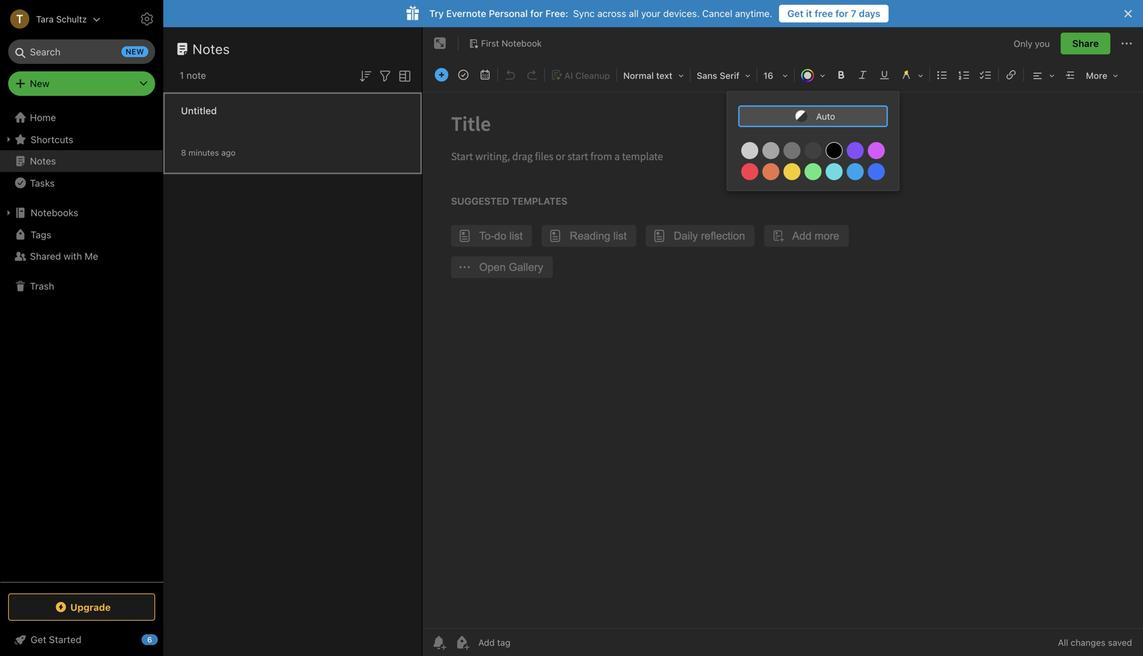 Task type: locate. For each thing, give the bounding box(es) containing it.
notes up "tasks"
[[30, 156, 56, 167]]

get it free for 7 days button
[[780, 5, 889, 22]]

get inside the help and learning task checklist field
[[31, 635, 46, 646]]

minutes
[[189, 148, 219, 158]]

notebook
[[502, 38, 542, 48]]

Font family field
[[692, 65, 756, 85]]

indent image
[[1061, 65, 1080, 84]]

notes link
[[0, 150, 163, 172]]

tree
[[0, 107, 163, 582]]

tags
[[31, 229, 51, 240]]

expand note image
[[432, 35, 449, 52]]

more actions image
[[1119, 35, 1135, 52]]

get it free for 7 days
[[788, 8, 881, 19]]

notes up note
[[193, 41, 230, 57]]

personal
[[489, 8, 528, 19]]

1 vertical spatial notes
[[30, 156, 56, 167]]

tasks button
[[0, 172, 163, 194]]

get inside button
[[788, 8, 804, 19]]

Alignment field
[[1026, 65, 1060, 85]]

0 horizontal spatial for
[[531, 8, 543, 19]]

Note Editor text field
[[423, 93, 1144, 629]]

for inside button
[[836, 8, 849, 19]]

checklist image
[[977, 65, 996, 84]]

2 for from the left
[[836, 8, 849, 19]]

1
[[180, 70, 184, 81]]

auto
[[817, 111, 836, 122]]

0 horizontal spatial get
[[31, 635, 46, 646]]

8
[[181, 148, 186, 158]]

upgrade button
[[8, 594, 155, 621]]

all
[[629, 8, 639, 19]]

0 vertical spatial notes
[[193, 41, 230, 57]]

changes
[[1071, 638, 1106, 648]]

0 vertical spatial get
[[788, 8, 804, 19]]

View options field
[[393, 67, 413, 84]]

Insert field
[[432, 65, 452, 84]]

get
[[788, 8, 804, 19], [31, 635, 46, 646]]

tree containing home
[[0, 107, 163, 582]]

16
[[764, 70, 774, 81]]

all changes saved
[[1058, 638, 1133, 648]]

sans
[[697, 70, 718, 81]]

Help and Learning task checklist field
[[0, 630, 163, 651]]

notes inside notes link
[[30, 156, 56, 167]]

get left started
[[31, 635, 46, 646]]

normal
[[624, 70, 654, 81]]

home link
[[0, 107, 163, 129]]

1 for from the left
[[531, 8, 543, 19]]

you
[[1035, 38, 1050, 49]]

settings image
[[139, 11, 155, 27]]

1 horizontal spatial for
[[836, 8, 849, 19]]

for left 7
[[836, 8, 849, 19]]

devices.
[[663, 8, 700, 19]]

try
[[430, 8, 444, 19]]

share button
[[1061, 33, 1111, 54]]

share
[[1073, 38, 1099, 49]]

Sort options field
[[357, 67, 374, 84]]

get started
[[31, 635, 81, 646]]

italic image
[[854, 65, 873, 84]]

More field
[[1082, 65, 1124, 85]]

1 horizontal spatial get
[[788, 8, 804, 19]]

sans serif
[[697, 70, 740, 81]]

1 vertical spatial get
[[31, 635, 46, 646]]

for left "free:"
[[531, 8, 543, 19]]

notebooks link
[[0, 202, 163, 224]]

shortcuts button
[[0, 129, 163, 150]]

first
[[481, 38, 499, 48]]

ago
[[221, 148, 236, 158]]

0 horizontal spatial notes
[[30, 156, 56, 167]]

add a reminder image
[[431, 635, 447, 651]]

notes
[[193, 41, 230, 57], [30, 156, 56, 167]]

free
[[815, 8, 833, 19]]

days
[[859, 8, 881, 19]]

More actions field
[[1119, 33, 1135, 54]]

more
[[1086, 70, 1108, 81]]

it
[[806, 8, 813, 19]]

click to collapse image
[[158, 632, 168, 648]]

Font color field
[[796, 65, 830, 85]]

trash link
[[0, 276, 163, 297]]

get left it
[[788, 8, 804, 19]]

shared with me link
[[0, 246, 163, 268]]

for
[[531, 8, 543, 19], [836, 8, 849, 19]]

task image
[[454, 65, 473, 84]]

tara schultz
[[36, 14, 87, 24]]

calendar event image
[[476, 65, 495, 84]]

1 horizontal spatial notes
[[193, 41, 230, 57]]

Add tag field
[[477, 637, 579, 649]]

saved
[[1109, 638, 1133, 648]]



Task type: describe. For each thing, give the bounding box(es) containing it.
sync
[[573, 8, 595, 19]]

6
[[147, 636, 152, 645]]

7
[[851, 8, 857, 19]]

tasks
[[30, 177, 55, 189]]

add tag image
[[454, 635, 470, 651]]

free:
[[546, 8, 569, 19]]

Search text field
[[18, 39, 146, 64]]

Account field
[[0, 5, 101, 33]]

upgrade
[[70, 602, 111, 613]]

8 minutes ago
[[181, 148, 236, 158]]

serif
[[720, 70, 740, 81]]

notebooks
[[31, 207, 78, 219]]

only you
[[1014, 38, 1050, 49]]

trash
[[30, 281, 54, 292]]

get for get it free for 7 days
[[788, 8, 804, 19]]

1 note
[[180, 70, 206, 81]]

expand notebooks image
[[3, 208, 14, 219]]

shared
[[30, 251, 61, 262]]

insert link image
[[1002, 65, 1021, 84]]

new button
[[8, 71, 155, 96]]

shared with me
[[30, 251, 98, 262]]

first notebook
[[481, 38, 542, 48]]

Heading level field
[[619, 65, 689, 85]]

new search field
[[18, 39, 148, 64]]

Add filters field
[[377, 67, 393, 84]]

anytime.
[[735, 8, 773, 19]]

note
[[187, 70, 206, 81]]

all
[[1058, 638, 1069, 648]]

Font size field
[[759, 65, 793, 85]]

tags button
[[0, 224, 163, 246]]

me
[[85, 251, 98, 262]]

started
[[49, 635, 81, 646]]

for for free:
[[531, 8, 543, 19]]

untitled
[[181, 105, 217, 116]]

text
[[656, 70, 673, 81]]

schultz
[[56, 14, 87, 24]]

bulleted list image
[[933, 65, 952, 84]]

only
[[1014, 38, 1033, 49]]

new
[[126, 47, 144, 56]]

numbered list image
[[955, 65, 974, 84]]

note window element
[[423, 27, 1144, 657]]

your
[[642, 8, 661, 19]]

tara
[[36, 14, 54, 24]]

home
[[30, 112, 56, 123]]

evernote
[[446, 8, 487, 19]]

across
[[598, 8, 627, 19]]

cancel
[[703, 8, 733, 19]]

normal text
[[624, 70, 673, 81]]

bold image
[[832, 65, 851, 84]]

first notebook button
[[464, 34, 547, 53]]

add filters image
[[377, 68, 393, 84]]

get for get started
[[31, 635, 46, 646]]

underline image
[[875, 65, 894, 84]]

auto button
[[739, 106, 888, 127]]

for for 7
[[836, 8, 849, 19]]

Highlight field
[[896, 65, 928, 85]]

new
[[30, 78, 50, 89]]

try evernote personal for free: sync across all your devices. cancel anytime.
[[430, 8, 773, 19]]

shortcuts
[[31, 134, 73, 145]]

with
[[64, 251, 82, 262]]



Task type: vqa. For each thing, say whether or not it's contained in the screenshot.
1st 14 from the right
no



